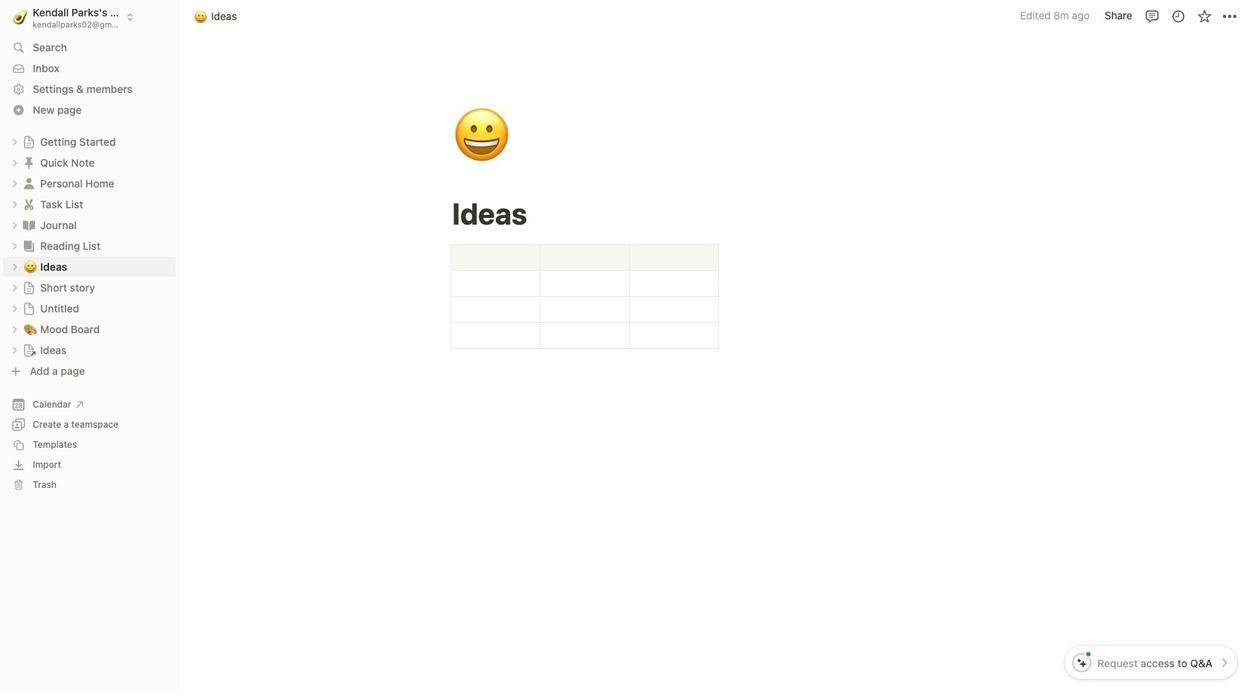 Task type: locate. For each thing, give the bounding box(es) containing it.
open image
[[10, 158, 19, 167], [10, 179, 19, 188], [10, 325, 19, 334], [10, 346, 19, 354]]

change page icon image
[[22, 135, 36, 148], [22, 155, 36, 170], [22, 176, 36, 191], [22, 197, 36, 212], [22, 218, 36, 232], [22, 238, 36, 253], [22, 281, 36, 294], [22, 302, 36, 315], [22, 343, 36, 357]]

open image
[[10, 137, 19, 146], [10, 200, 19, 209], [10, 221, 19, 230], [10, 241, 19, 250], [10, 262, 19, 271], [10, 283, 19, 292], [10, 304, 19, 313]]

😀 image
[[453, 98, 511, 174], [24, 258, 37, 275]]

1 horizontal spatial 😀 image
[[453, 98, 511, 174]]

1 open image from the top
[[10, 137, 19, 146]]

2 open image from the top
[[10, 200, 19, 209]]

6 open image from the top
[[10, 283, 19, 292]]

7 open image from the top
[[10, 304, 19, 313]]

favorite image
[[1197, 9, 1212, 23]]

😀 image
[[194, 8, 208, 25]]

0 horizontal spatial 😀 image
[[24, 258, 37, 275]]

5 open image from the top
[[10, 262, 19, 271]]

1 vertical spatial 😀 image
[[24, 258, 37, 275]]

🎨 image
[[24, 320, 37, 337]]

4 open image from the top
[[10, 346, 19, 354]]



Task type: describe. For each thing, give the bounding box(es) containing it.
updates image
[[1171, 9, 1186, 23]]

1 open image from the top
[[10, 158, 19, 167]]

3 open image from the top
[[10, 325, 19, 334]]

comments image
[[1145, 9, 1160, 23]]

0 vertical spatial 😀 image
[[453, 98, 511, 174]]

2 open image from the top
[[10, 179, 19, 188]]

4 open image from the top
[[10, 241, 19, 250]]

3 open image from the top
[[10, 221, 19, 230]]

🥑 image
[[13, 8, 27, 26]]



Task type: vqa. For each thing, say whether or not it's contained in the screenshot.
first Open image from the top of the page's Change page icon
yes



